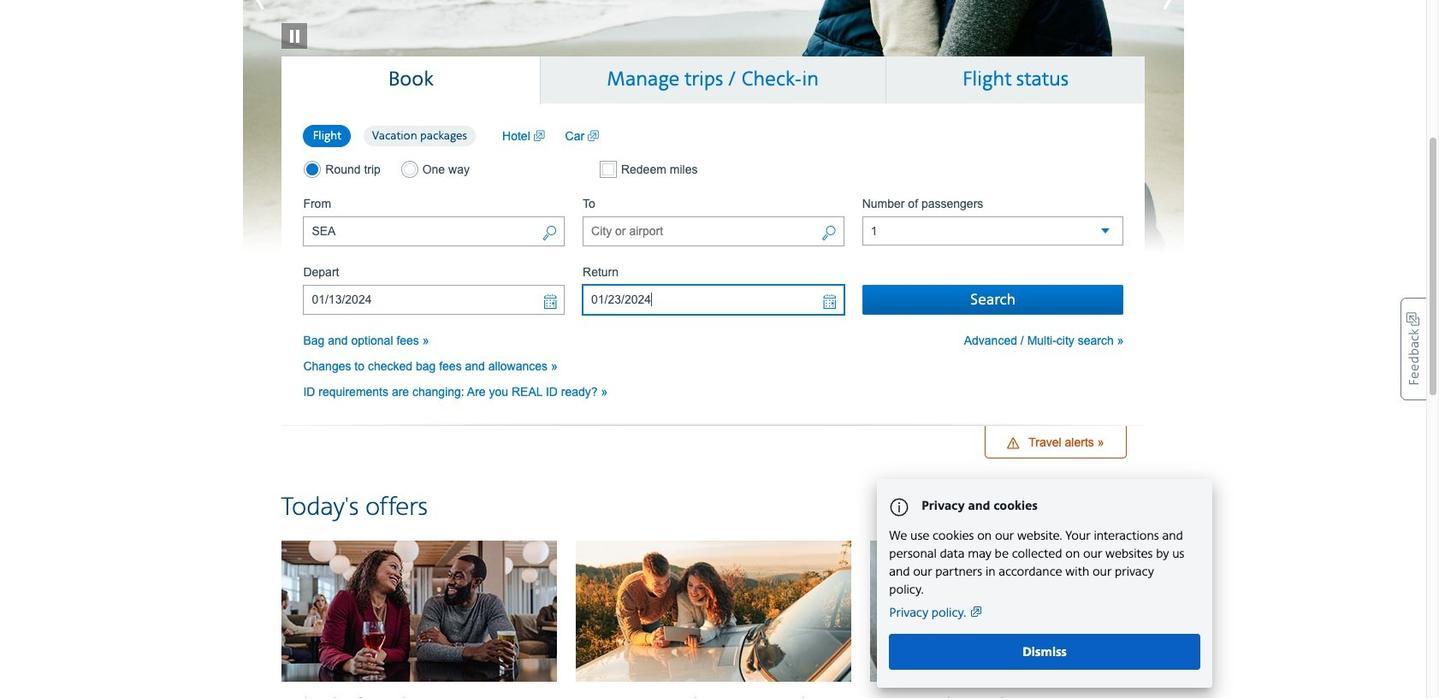 Task type: vqa. For each thing, say whether or not it's contained in the screenshot.
tab list
yes



Task type: describe. For each thing, give the bounding box(es) containing it.
1 mm/dd/yyyy text field from the left
[[303, 285, 565, 315]]

1 tab from the left
[[282, 56, 541, 104]]

1 city or airport text field from the left
[[303, 217, 565, 247]]

previous slide image
[[243, 0, 320, 19]]

search image for first city or airport text box from the right
[[821, 224, 837, 244]]

pause slideshow image
[[281, 0, 307, 48]]

3 tab from the left
[[886, 56, 1145, 103]]

2 option group from the top
[[303, 161, 565, 178]]

2 mm/dd/yyyy text field from the left
[[583, 285, 844, 315]]

1 newpage image from the left
[[534, 127, 545, 144]]

2 tab from the left
[[541, 56, 886, 103]]



Task type: locate. For each thing, give the bounding box(es) containing it.
search image for 1st city or airport text box from left
[[542, 224, 557, 244]]

search image
[[542, 224, 557, 244], [821, 224, 837, 244]]

2 city or airport text field from the left
[[583, 217, 844, 247]]

option group
[[303, 124, 485, 148], [303, 161, 565, 178]]

1 option group from the top
[[303, 124, 485, 148]]

0 horizontal spatial newpage image
[[534, 127, 545, 144]]

low fares to great places. book your next adventure today. opens another site in a new window that may not meet accessibility guidelines. image
[[243, 0, 1184, 253]]

1 search image from the left
[[542, 224, 557, 244]]

0 horizontal spatial mm/dd/yyyy text field
[[303, 285, 565, 315]]

1 horizontal spatial newpage image
[[588, 127, 599, 144]]

1 horizontal spatial mm/dd/yyyy text field
[[583, 285, 844, 315]]

0 vertical spatial option group
[[303, 124, 485, 148]]

tab
[[282, 56, 541, 104], [541, 56, 886, 103], [886, 56, 1145, 103]]

leave feedback, opens external site in new window image
[[1401, 297, 1427, 400]]

1 vertical spatial option group
[[303, 161, 565, 178]]

2 newpage image from the left
[[588, 127, 599, 144]]

newpage image
[[534, 127, 545, 144], [588, 127, 599, 144]]

City or airport text field
[[303, 217, 565, 247], [583, 217, 844, 247]]

next slide image
[[1107, 0, 1184, 19]]

mm/dd/yyyy text field
[[303, 285, 565, 315], [583, 285, 844, 315]]

0 horizontal spatial city or airport text field
[[303, 217, 565, 247]]

0 horizontal spatial search image
[[542, 224, 557, 244]]

tab list
[[282, 56, 1145, 104]]

2 search image from the left
[[821, 224, 837, 244]]

1 horizontal spatial city or airport text field
[[583, 217, 844, 247]]

None submit
[[862, 285, 1124, 315]]

1 horizontal spatial search image
[[821, 224, 837, 244]]



